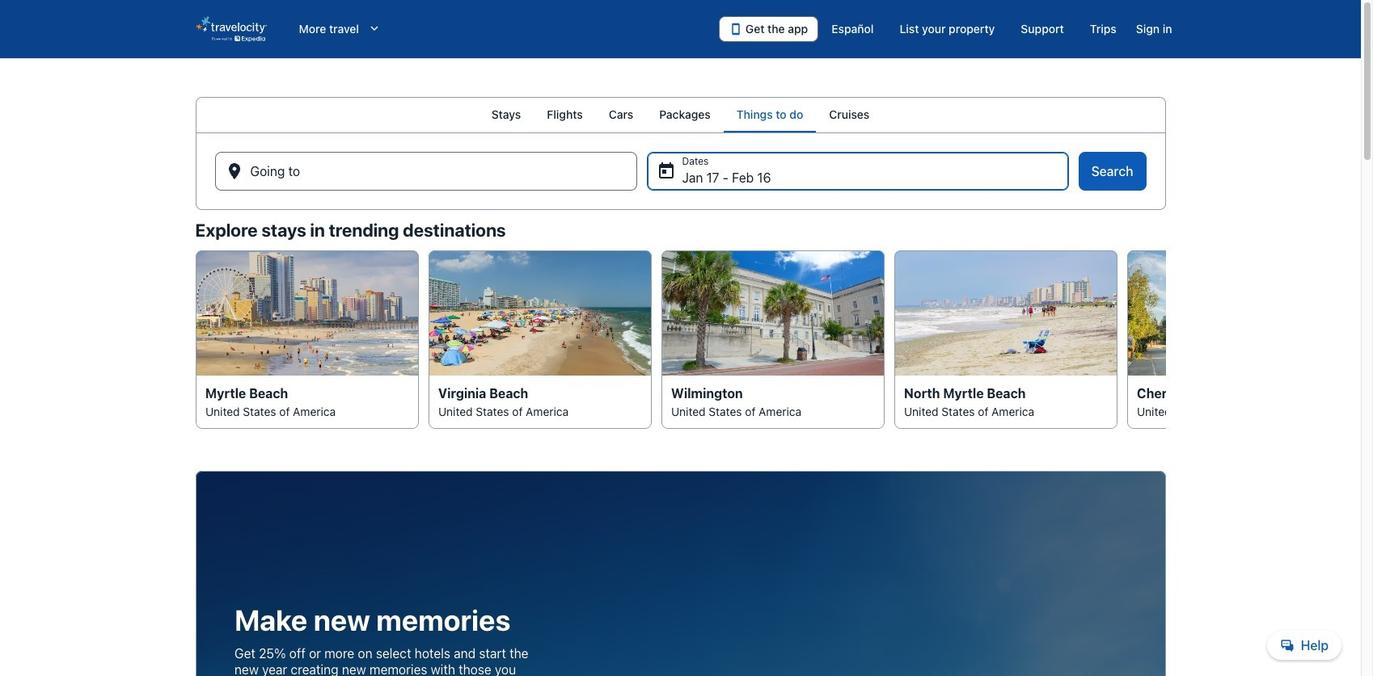 Task type: describe. For each thing, give the bounding box(es) containing it.
wilmington showing an administrative buidling image
[[661, 251, 884, 376]]

travelocity logo image
[[195, 16, 267, 42]]

download the app button image
[[729, 23, 742, 36]]

virginia beach showing a beach, general coastal views and a coastal town image
[[428, 251, 651, 376]]

show previous card image
[[186, 331, 205, 350]]

dillsboro image
[[1127, 251, 1350, 376]]



Task type: locate. For each thing, give the bounding box(es) containing it.
tab list
[[195, 97, 1166, 133]]

myrtle beach showing general coastal views, swimming and a city image
[[195, 251, 419, 376]]

main content
[[0, 97, 1361, 677]]

show next card image
[[1156, 331, 1176, 350]]

north myrtle beach showing a beach, a coastal town and general coastal views image
[[894, 251, 1117, 376]]



Task type: vqa. For each thing, say whether or not it's contained in the screenshot.
north myrtle beach showing a beach, a coastal town and general coastal views image
yes



